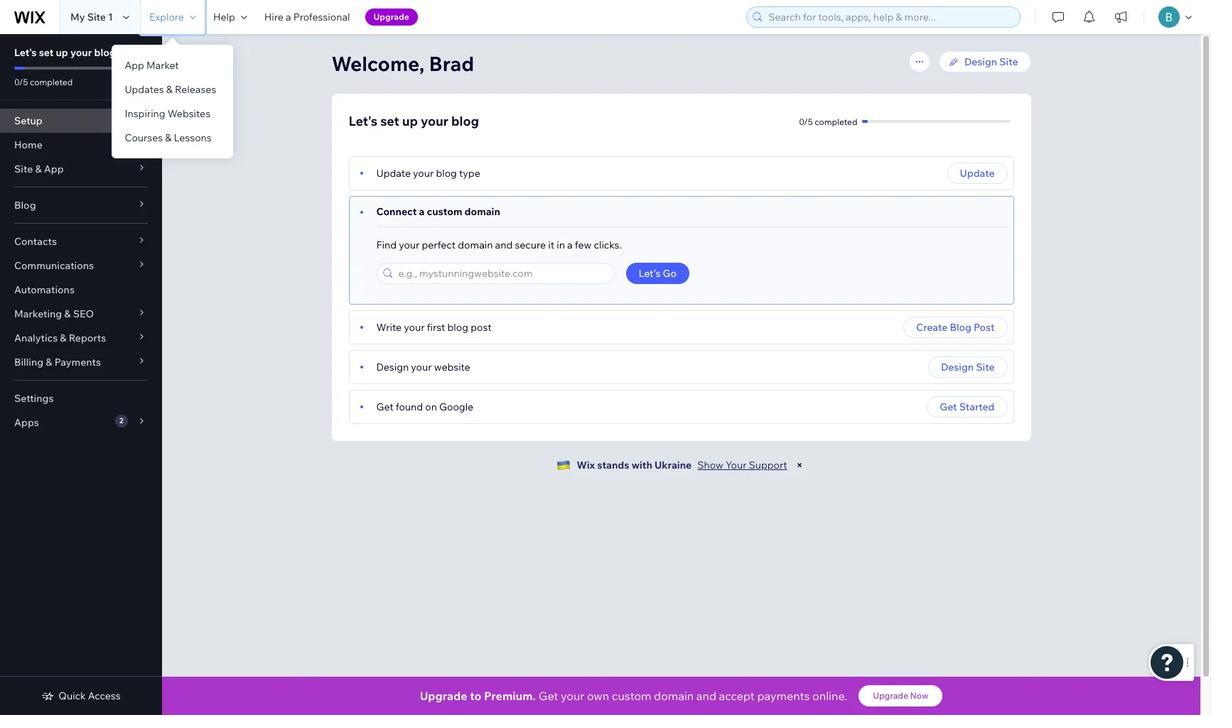 Task type: vqa. For each thing, say whether or not it's contained in the screenshot.


Task type: locate. For each thing, give the bounding box(es) containing it.
completed inside sidebar element
[[30, 77, 73, 87]]

up inside sidebar element
[[56, 46, 68, 59]]

0 horizontal spatial completed
[[30, 77, 73, 87]]

& inside popup button
[[64, 308, 71, 321]]

0 horizontal spatial 0/5 completed
[[14, 77, 73, 87]]

1 vertical spatial app
[[44, 163, 64, 176]]

set down welcome,
[[380, 113, 399, 129]]

1 horizontal spatial get
[[539, 689, 558, 704]]

upgrade inside upgrade button
[[374, 11, 409, 22]]

app down home link
[[44, 163, 64, 176]]

0 vertical spatial design site
[[964, 55, 1018, 68]]

& for site
[[35, 163, 42, 176]]

set
[[39, 46, 54, 59], [380, 113, 399, 129]]

1 update from the left
[[376, 167, 411, 180]]

update for update your blog type
[[376, 167, 411, 180]]

blog inside button
[[950, 321, 971, 334]]

accept
[[719, 689, 755, 704]]

your left the website
[[411, 361, 432, 374]]

0 vertical spatial 0/5
[[14, 77, 28, 87]]

stands
[[597, 459, 629, 472]]

let's go
[[639, 267, 677, 280]]

1 vertical spatial a
[[419, 205, 425, 218]]

let's set up your blog down my
[[14, 46, 116, 59]]

hire a professional
[[264, 11, 350, 23]]

0 horizontal spatial up
[[56, 46, 68, 59]]

& left seo
[[64, 308, 71, 321]]

design
[[964, 55, 997, 68], [376, 361, 409, 374], [941, 361, 974, 374]]

perfect
[[422, 239, 456, 252]]

0/5 inside sidebar element
[[14, 77, 28, 87]]

wix
[[577, 459, 595, 472]]

post
[[471, 321, 492, 334]]

0 vertical spatial completed
[[30, 77, 73, 87]]

upgrade up welcome, brad at top left
[[374, 11, 409, 22]]

explore
[[149, 11, 184, 23]]

1 vertical spatial blog
[[950, 321, 971, 334]]

domain left "accept"
[[654, 689, 694, 704]]

0 horizontal spatial let's set up your blog
[[14, 46, 116, 59]]

post
[[974, 321, 995, 334]]

your up update your blog type
[[421, 113, 448, 129]]

get inside button
[[940, 401, 957, 414]]

2 horizontal spatial get
[[940, 401, 957, 414]]

analytics & reports button
[[0, 326, 162, 350]]

1 vertical spatial custom
[[612, 689, 651, 704]]

0 horizontal spatial app
[[44, 163, 64, 176]]

2 vertical spatial a
[[567, 239, 573, 252]]

update button
[[947, 163, 1007, 184]]

let's
[[14, 46, 37, 59], [349, 113, 377, 129], [639, 267, 661, 280]]

inspiring
[[125, 107, 165, 120]]

domain for custom
[[464, 205, 500, 218]]

2 update from the left
[[960, 167, 995, 180]]

hire
[[264, 11, 283, 23]]

2 vertical spatial let's
[[639, 267, 661, 280]]

your left first
[[404, 321, 425, 334]]

1 vertical spatial 0/5 completed
[[799, 116, 857, 127]]

1 vertical spatial and
[[696, 689, 716, 704]]

a for professional
[[286, 11, 291, 23]]

blog up contacts
[[14, 199, 36, 212]]

0 vertical spatial up
[[56, 46, 68, 59]]

0 vertical spatial and
[[495, 239, 513, 252]]

billing & payments button
[[0, 350, 162, 375]]

google
[[439, 401, 473, 414]]

upgrade to premium. get your own custom domain and accept payments online.
[[420, 689, 847, 704]]

1 vertical spatial domain
[[458, 239, 493, 252]]

find
[[376, 239, 397, 252]]

websites
[[168, 107, 210, 120]]

brad
[[429, 51, 474, 76]]

& right billing
[[46, 356, 52, 369]]

& left reports
[[60, 332, 66, 345]]

0 horizontal spatial 0/5
[[14, 77, 28, 87]]

get
[[376, 401, 393, 414], [940, 401, 957, 414], [539, 689, 558, 704]]

blog button
[[0, 193, 162, 217]]

blog up type
[[451, 113, 479, 129]]

let's set up your blog up update your blog type
[[349, 113, 479, 129]]

create blog post button
[[903, 317, 1007, 338]]

inspiring websites
[[125, 107, 210, 120]]

blog left type
[[436, 167, 457, 180]]

1 horizontal spatial 0/5 completed
[[799, 116, 857, 127]]

a right in
[[567, 239, 573, 252]]

1 vertical spatial 0/5
[[799, 116, 813, 127]]

up up setup link
[[56, 46, 68, 59]]

design site button
[[928, 357, 1007, 378]]

upgrade now button
[[859, 686, 943, 707]]

0 horizontal spatial get
[[376, 401, 393, 414]]

& down home
[[35, 163, 42, 176]]

0 vertical spatial blog
[[14, 199, 36, 212]]

design inside button
[[941, 361, 974, 374]]

custom right own
[[612, 689, 651, 704]]

website
[[434, 361, 470, 374]]

0 vertical spatial custom
[[427, 205, 462, 218]]

custom
[[427, 205, 462, 218], [612, 689, 651, 704]]

design site inside design site button
[[941, 361, 995, 374]]

payments
[[757, 689, 810, 704]]

0 vertical spatial domain
[[464, 205, 500, 218]]

1 horizontal spatial upgrade
[[420, 689, 467, 704]]

0 horizontal spatial blog
[[14, 199, 36, 212]]

& for analytics
[[60, 332, 66, 345]]

1 horizontal spatial let's
[[349, 113, 377, 129]]

upgrade
[[374, 11, 409, 22], [420, 689, 467, 704], [873, 691, 908, 701]]

0 horizontal spatial and
[[495, 239, 513, 252]]

custom up perfect
[[427, 205, 462, 218]]

0/5
[[14, 77, 28, 87], [799, 116, 813, 127]]

and left the secure
[[495, 239, 513, 252]]

1 horizontal spatial update
[[960, 167, 995, 180]]

0 horizontal spatial upgrade
[[374, 11, 409, 22]]

analytics
[[14, 332, 58, 345]]

wix stands with ukraine show your support
[[577, 459, 787, 472]]

blog
[[94, 46, 116, 59], [451, 113, 479, 129], [436, 167, 457, 180], [447, 321, 468, 334]]

app inside the site & app popup button
[[44, 163, 64, 176]]

type
[[459, 167, 480, 180]]

0/5 completed
[[14, 77, 73, 87], [799, 116, 857, 127]]

get found on google
[[376, 401, 473, 414]]

up
[[56, 46, 68, 59], [402, 113, 418, 129]]

0 horizontal spatial set
[[39, 46, 54, 59]]

contacts
[[14, 235, 57, 248]]

upgrade inside upgrade now button
[[873, 691, 908, 701]]

& up inspiring websites
[[166, 83, 173, 96]]

0 horizontal spatial custom
[[427, 205, 462, 218]]

get left found
[[376, 401, 393, 414]]

write
[[376, 321, 402, 334]]

domain
[[464, 205, 500, 218], [458, 239, 493, 252], [654, 689, 694, 704]]

update
[[376, 167, 411, 180], [960, 167, 995, 180]]

1 horizontal spatial app
[[125, 59, 144, 72]]

home link
[[0, 133, 162, 157]]

up up update your blog type
[[402, 113, 418, 129]]

completed
[[30, 77, 73, 87], [815, 116, 857, 127]]

blog down the 1
[[94, 46, 116, 59]]

& inside popup button
[[35, 163, 42, 176]]

setup
[[14, 114, 42, 127]]

1 vertical spatial up
[[402, 113, 418, 129]]

home
[[14, 139, 42, 151]]

a
[[286, 11, 291, 23], [419, 205, 425, 218], [567, 239, 573, 252]]

let's left go
[[639, 267, 661, 280]]

let's up setup
[[14, 46, 37, 59]]

settings link
[[0, 387, 162, 411]]

to
[[470, 689, 481, 704]]

blog left the post
[[950, 321, 971, 334]]

0 horizontal spatial update
[[376, 167, 411, 180]]

0 vertical spatial app
[[125, 59, 144, 72]]

& for updates
[[166, 83, 173, 96]]

2 horizontal spatial let's
[[639, 267, 661, 280]]

access
[[88, 690, 121, 703]]

your up "connect a custom domain"
[[413, 167, 434, 180]]

e.g., mystunningwebsite.com field
[[394, 264, 609, 284]]

0 vertical spatial let's
[[14, 46, 37, 59]]

upgrade left now
[[873, 691, 908, 701]]

0 horizontal spatial a
[[286, 11, 291, 23]]

1 horizontal spatial blog
[[950, 321, 971, 334]]

0 vertical spatial let's set up your blog
[[14, 46, 116, 59]]

0 horizontal spatial let's
[[14, 46, 37, 59]]

0 vertical spatial 0/5 completed
[[14, 77, 73, 87]]

& for marketing
[[64, 308, 71, 321]]

your inside sidebar element
[[70, 46, 92, 59]]

1 vertical spatial completed
[[815, 116, 857, 127]]

app up updates
[[125, 59, 144, 72]]

get left started
[[940, 401, 957, 414]]

1 vertical spatial design site
[[941, 361, 995, 374]]

upgrade left to
[[420, 689, 467, 704]]

blog right first
[[447, 321, 468, 334]]

upgrade for upgrade now
[[873, 691, 908, 701]]

quick access button
[[41, 690, 121, 703]]

1 horizontal spatial set
[[380, 113, 399, 129]]

& down inspiring websites
[[165, 131, 172, 144]]

upgrade for upgrade to premium. get your own custom domain and accept payments online.
[[420, 689, 467, 704]]

and left "accept"
[[696, 689, 716, 704]]

a right connect
[[419, 205, 425, 218]]

0 vertical spatial set
[[39, 46, 54, 59]]

1 horizontal spatial completed
[[815, 116, 857, 127]]

1 horizontal spatial a
[[419, 205, 425, 218]]

blog inside sidebar element
[[94, 46, 116, 59]]

domain right perfect
[[458, 239, 493, 252]]

1
[[108, 11, 113, 23]]

1 vertical spatial let's set up your blog
[[349, 113, 479, 129]]

reports
[[69, 332, 106, 345]]

with
[[632, 459, 652, 472]]

domain up "find your perfect domain and secure it in a few clicks."
[[464, 205, 500, 218]]

setup link
[[0, 109, 162, 133]]

upgrade button
[[365, 9, 418, 26]]

1 horizontal spatial and
[[696, 689, 716, 704]]

set up setup
[[39, 46, 54, 59]]

let's set up your blog inside sidebar element
[[14, 46, 116, 59]]

automations link
[[0, 278, 162, 302]]

0 vertical spatial a
[[286, 11, 291, 23]]

a right hire
[[286, 11, 291, 23]]

update inside update button
[[960, 167, 995, 180]]

your
[[70, 46, 92, 59], [421, 113, 448, 129], [413, 167, 434, 180], [399, 239, 420, 252], [404, 321, 425, 334], [411, 361, 432, 374], [561, 689, 584, 704]]

2 horizontal spatial upgrade
[[873, 691, 908, 701]]

your down my
[[70, 46, 92, 59]]

get right premium.
[[539, 689, 558, 704]]

&
[[166, 83, 173, 96], [165, 131, 172, 144], [35, 163, 42, 176], [64, 308, 71, 321], [60, 332, 66, 345], [46, 356, 52, 369]]

2 vertical spatial domain
[[654, 689, 694, 704]]

quick
[[59, 690, 86, 703]]

2 horizontal spatial a
[[567, 239, 573, 252]]

let's down welcome,
[[349, 113, 377, 129]]

your left own
[[561, 689, 584, 704]]



Task type: describe. For each thing, give the bounding box(es) containing it.
apps
[[14, 416, 39, 429]]

site & app
[[14, 163, 64, 176]]

now
[[910, 691, 928, 701]]

help
[[213, 11, 235, 23]]

marketing & seo button
[[0, 302, 162, 326]]

go
[[663, 267, 677, 280]]

premium.
[[484, 689, 536, 704]]

found
[[396, 401, 423, 414]]

upgrade for upgrade
[[374, 11, 409, 22]]

connect a custom domain
[[376, 205, 500, 218]]

0/5 completed inside sidebar element
[[14, 77, 73, 87]]

communications
[[14, 259, 94, 272]]

find your perfect domain and secure it in a few clicks.
[[376, 239, 622, 252]]

site inside button
[[976, 361, 995, 374]]

app inside app market link
[[125, 59, 144, 72]]

communications button
[[0, 254, 162, 278]]

your right find
[[399, 239, 420, 252]]

create blog post
[[916, 321, 995, 334]]

show your support button
[[697, 459, 787, 472]]

updates
[[125, 83, 164, 96]]

update your blog type
[[376, 167, 480, 180]]

seo
[[73, 308, 94, 321]]

settings
[[14, 392, 54, 405]]

few
[[575, 239, 592, 252]]

site inside popup button
[[14, 163, 33, 176]]

started
[[959, 401, 995, 414]]

releases
[[175, 83, 216, 96]]

1 vertical spatial let's
[[349, 113, 377, 129]]

clicks.
[[594, 239, 622, 252]]

hire a professional link
[[256, 0, 359, 34]]

let's inside button
[[639, 267, 661, 280]]

marketing & seo
[[14, 308, 94, 321]]

create
[[916, 321, 948, 334]]

app market
[[125, 59, 179, 72]]

contacts button
[[0, 230, 162, 254]]

own
[[587, 689, 609, 704]]

billing
[[14, 356, 43, 369]]

courses
[[125, 131, 163, 144]]

courses & lessons
[[125, 131, 212, 144]]

sidebar element
[[0, 34, 162, 716]]

site & app button
[[0, 157, 162, 181]]

my
[[70, 11, 85, 23]]

updates & releases link
[[112, 77, 233, 102]]

get for get started
[[940, 401, 957, 414]]

show
[[697, 459, 723, 472]]

billing & payments
[[14, 356, 101, 369]]

first
[[427, 321, 445, 334]]

in
[[557, 239, 565, 252]]

1 horizontal spatial up
[[402, 113, 418, 129]]

write your first blog post
[[376, 321, 492, 334]]

inspiring websites link
[[112, 102, 233, 126]]

professional
[[293, 11, 350, 23]]

2
[[119, 416, 123, 426]]

1 horizontal spatial let's set up your blog
[[349, 113, 479, 129]]

1 horizontal spatial custom
[[612, 689, 651, 704]]

1 vertical spatial set
[[380, 113, 399, 129]]

design site inside design site link
[[964, 55, 1018, 68]]

market
[[146, 59, 179, 72]]

support
[[749, 459, 787, 472]]

a for custom
[[419, 205, 425, 218]]

blog inside dropdown button
[[14, 199, 36, 212]]

& for courses
[[165, 131, 172, 144]]

design your website
[[376, 361, 470, 374]]

let's inside sidebar element
[[14, 46, 37, 59]]

help button
[[205, 0, 256, 34]]

payments
[[54, 356, 101, 369]]

quick access
[[59, 690, 121, 703]]

get for get found on google
[[376, 401, 393, 414]]

analytics & reports
[[14, 332, 106, 345]]

courses & lessons link
[[112, 126, 233, 150]]

welcome, brad
[[332, 51, 474, 76]]

secure
[[515, 239, 546, 252]]

my site 1
[[70, 11, 113, 23]]

design site link
[[939, 51, 1031, 72]]

Search for tools, apps, help & more... field
[[764, 7, 1016, 27]]

welcome,
[[332, 51, 424, 76]]

app market link
[[112, 53, 233, 77]]

domain for perfect
[[458, 239, 493, 252]]

1 horizontal spatial 0/5
[[799, 116, 813, 127]]

connect
[[376, 205, 417, 218]]

marketing
[[14, 308, 62, 321]]

updates & releases
[[125, 83, 216, 96]]

ukraine
[[655, 459, 692, 472]]

set inside sidebar element
[[39, 46, 54, 59]]

get started
[[940, 401, 995, 414]]

automations
[[14, 284, 75, 296]]

on
[[425, 401, 437, 414]]

upgrade now
[[873, 691, 928, 701]]

& for billing
[[46, 356, 52, 369]]

it
[[548, 239, 554, 252]]

online.
[[812, 689, 847, 704]]

update for update
[[960, 167, 995, 180]]



